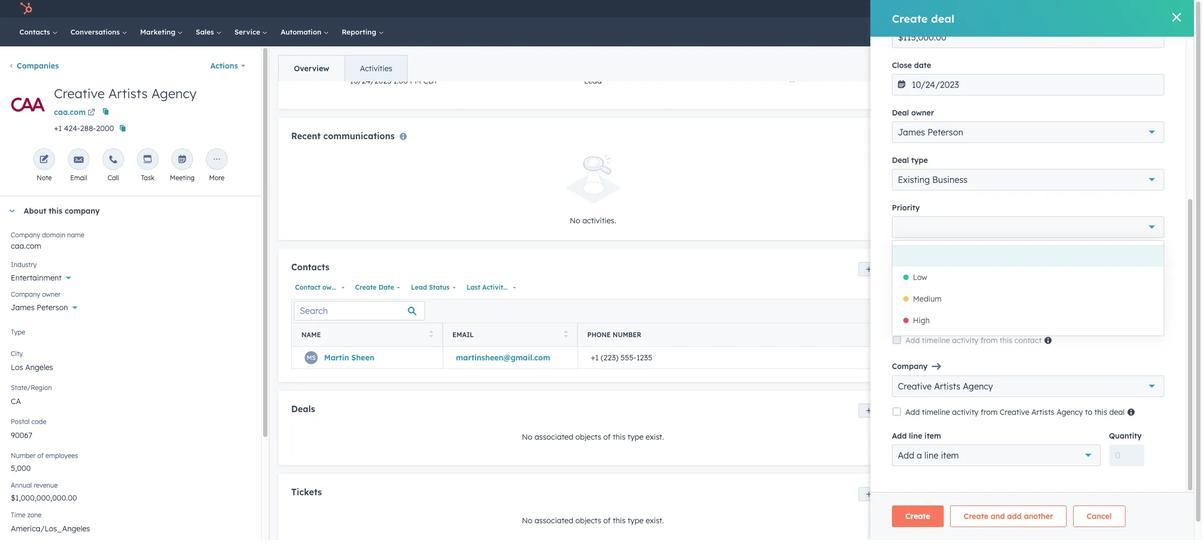 Task type: vqa. For each thing, say whether or not it's contained in the screenshot.
leftmost caret icon
yes



Task type: describe. For each thing, give the bounding box(es) containing it.
1235 inside button
[[991, 124, 1008, 134]]

0 vertical spatial martin sheen
[[943, 84, 993, 94]]

track the customer requests associated with this record.
[[936, 265, 1136, 275]]

martinsheen@gmail.com
[[456, 353, 550, 362]]

company inside add a parent or child company to track the organizational structure for creative artists agency.
[[1013, 486, 1046, 495]]

about
[[24, 206, 46, 216]]

activities.
[[583, 216, 616, 226]]

help button
[[1010, 0, 1028, 17]]

martinsheen@gmail.com link
[[456, 353, 550, 362]]

exist. for tickets
[[646, 516, 664, 525]]

payments
[[998, 323, 1034, 332]]

upgrade image
[[911, 5, 921, 15]]

uploaded
[[1087, 419, 1120, 429]]

email image
[[74, 155, 84, 165]]

the inside add a parent or child company to track the organizational structure for creative artists agency.
[[1078, 486, 1090, 495]]

name
[[302, 331, 321, 339]]

2 vertical spatial record.
[[1147, 419, 1171, 429]]

record. for track the customer requests associated with this record.
[[1112, 265, 1136, 275]]

child inside add child company button
[[1085, 521, 1100, 529]]

time
[[11, 511, 26, 519]]

of for tickets
[[604, 516, 611, 525]]

2 link opens in a new window image from the top
[[88, 109, 95, 117]]

0 horizontal spatial 1235
[[637, 353, 653, 362]]

no inside alert
[[570, 216, 581, 226]]

the for files
[[951, 419, 963, 429]]

task image
[[143, 155, 153, 165]]

more image
[[212, 155, 222, 165]]

last activity date
[[467, 283, 525, 291]]

0 horizontal spatial martin
[[324, 353, 349, 362]]

conversations link
[[64, 17, 134, 46]]

no associated objects of this type exist. for deals
[[522, 432, 664, 442]]

actions button
[[203, 55, 253, 77]]

0 vertical spatial companies
[[17, 61, 59, 71]]

+ add button for track the revenue opportunities associated with this record.
[[1154, 182, 1176, 195]]

add child company button
[[1062, 516, 1139, 534]]

james peterson
[[11, 303, 68, 312]]

0 horizontal spatial martin sheen link
[[324, 353, 375, 362]]

1 horizontal spatial number
[[613, 331, 642, 339]]

the for revenue
[[957, 207, 969, 217]]

company for add parent company
[[1018, 521, 1046, 529]]

track for track the customer requests associated with this record.
[[936, 265, 955, 275]]

call image
[[108, 155, 118, 165]]

more
[[209, 174, 225, 182]]

no for tickets
[[522, 516, 533, 525]]

0 vertical spatial +1 (223) 555-1235
[[943, 124, 1008, 134]]

james
[[11, 303, 35, 312]]

notifications image
[[1050, 5, 1060, 15]]

+ for track the customer requests associated with this record.
[[1154, 242, 1158, 251]]

0 horizontal spatial 555-
[[621, 353, 637, 362]]

a
[[953, 486, 957, 495]]

0 horizontal spatial creative
[[54, 85, 105, 101]]

tickets for tickets
[[291, 487, 322, 498]]

or inside add a parent or child company to track the organizational structure for creative artists agency.
[[985, 486, 992, 495]]

company for company domain name caa.com
[[11, 231, 40, 239]]

1 vertical spatial of
[[37, 452, 44, 460]]

with for opportunities
[[1092, 207, 1107, 217]]

0 vertical spatial artists
[[108, 85, 148, 101]]

collect and track payments associated with this company using hubspot payments.
[[936, 323, 1163, 345]]

(0) for deals (0)
[[972, 184, 983, 194]]

service
[[235, 28, 262, 36]]

of for deals
[[604, 432, 611, 442]]

10/24/2023
[[350, 76, 392, 86]]

settings image
[[1032, 5, 1042, 14]]

task
[[141, 174, 155, 182]]

2 - from the left
[[792, 76, 795, 86]]

about this company
[[24, 206, 100, 216]]

0 vertical spatial contacts
[[19, 28, 52, 36]]

press to sort. image for name
[[429, 330, 433, 338]]

caret image
[[934, 245, 940, 248]]

last activity date button
[[463, 280, 525, 295]]

sales
[[196, 28, 216, 36]]

peterson
[[37, 303, 68, 312]]

contact
[[295, 283, 321, 291]]

entertainment
[[11, 273, 62, 283]]

contact owner
[[295, 283, 342, 291]]

service link
[[228, 17, 274, 46]]

add inside popup button
[[1153, 396, 1168, 406]]

associated for requests
[[1039, 265, 1078, 275]]

lead for lead status
[[411, 283, 427, 291]]

creative inside add a parent or child company to track the organizational structure for creative artists agency.
[[982, 499, 1012, 508]]

search button
[[1167, 23, 1185, 41]]

provation design studio button
[[1066, 0, 1181, 17]]

tickets (0)
[[949, 242, 989, 251]]

add a parent or child company to track the organizational structure for creative artists agency.
[[936, 486, 1143, 508]]

288-
[[80, 124, 96, 133]]

design
[[1118, 4, 1141, 13]]

search image
[[1172, 28, 1179, 36]]

marketing link
[[134, 17, 189, 46]]

see
[[936, 419, 949, 429]]

sales link
[[189, 17, 228, 46]]

City text field
[[11, 356, 250, 378]]

city
[[11, 350, 23, 358]]

+1 424-288-2000
[[54, 124, 114, 133]]

track for track the revenue opportunities associated with this record.
[[936, 207, 955, 217]]

company inside collect and track payments associated with this company using hubspot payments.
[[1109, 323, 1142, 332]]

collect
[[936, 323, 960, 332]]

press to sort. image for email
[[564, 330, 568, 338]]

no activities.
[[570, 216, 616, 226]]

1 horizontal spatial martin sheen link
[[943, 84, 993, 94]]

deals (0)
[[949, 184, 983, 194]]

provation design studio
[[1085, 4, 1164, 13]]

with for payments
[[1077, 323, 1092, 332]]

state/region
[[11, 384, 52, 392]]

+1 (223) 555-1235 button
[[943, 122, 1008, 135]]

structure
[[936, 499, 968, 508]]

1 horizontal spatial +1
[[591, 353, 599, 362]]

number of employees
[[11, 452, 78, 460]]

424-
[[64, 124, 80, 133]]

creative artists agency
[[54, 85, 197, 101]]

caret image
[[9, 210, 15, 212]]

associated for payments
[[1036, 323, 1075, 332]]

this inside 'dropdown button'
[[49, 206, 62, 216]]

track the revenue opportunities associated with this record.
[[936, 207, 1148, 217]]

Postal code text field
[[11, 424, 250, 446]]

notifications button
[[1046, 0, 1064, 17]]

annual
[[11, 481, 32, 489]]

meeting
[[170, 174, 195, 182]]

track inside collect and track payments associated with this company using hubspot payments.
[[978, 323, 996, 332]]

time zone
[[11, 511, 42, 519]]

no for deals
[[522, 432, 533, 442]]

type for deals
[[628, 432, 644, 442]]

2 horizontal spatial to
[[1122, 419, 1130, 429]]

+ add button for track the customer requests associated with this record.
[[1154, 240, 1176, 253]]

postal
[[11, 418, 30, 426]]

to inside add a parent or child company to track the organizational structure for creative artists agency.
[[1049, 486, 1056, 495]]

press to sort. element for email
[[564, 330, 568, 340]]

meeting image
[[178, 155, 187, 165]]

owner for company owner
[[42, 290, 61, 298]]

deals (0) button
[[925, 174, 1150, 203]]

0 vertical spatial or
[[1077, 419, 1085, 429]]

annual revenue
[[11, 481, 58, 489]]

add button
[[1146, 390, 1176, 412]]

Number of employees text field
[[11, 458, 250, 475]]

type for tickets
[[628, 516, 644, 525]]

press to sort. element for phone number
[[881, 330, 885, 340]]

the for customer
[[957, 265, 969, 275]]

1 vertical spatial +1 (223) 555-1235
[[591, 353, 653, 362]]

companies inside dropdown button
[[980, 462, 1022, 472]]

activities
[[360, 64, 393, 73]]

files
[[965, 419, 979, 429]]

and
[[962, 323, 976, 332]]

activities
[[1043, 419, 1075, 429]]

activities link
[[345, 56, 408, 81]]

1 link opens in a new window image from the top
[[88, 107, 95, 120]]



Task type: locate. For each thing, give the bounding box(es) containing it.
create
[[355, 283, 377, 291]]

artists up 'add parent company'
[[1014, 499, 1037, 508]]

the right see
[[951, 419, 963, 429]]

+1 inside button
[[943, 124, 952, 134]]

1:00
[[394, 76, 408, 86]]

objects for deals
[[576, 432, 602, 442]]

1235
[[991, 124, 1008, 134], [637, 353, 653, 362]]

0 vertical spatial number
[[613, 331, 642, 339]]

1 vertical spatial deals
[[291, 404, 315, 414]]

press to sort. image
[[429, 330, 433, 338], [564, 330, 568, 338], [881, 330, 885, 338]]

1 vertical spatial + add button
[[1154, 240, 1176, 253]]

0 horizontal spatial revenue
[[34, 481, 58, 489]]

1 date from the left
[[379, 283, 394, 291]]

0 vertical spatial tickets
[[949, 242, 976, 251]]

2 company from the top
[[11, 290, 40, 298]]

create date button
[[352, 280, 403, 295]]

2 + from the top
[[1154, 242, 1158, 251]]

Search HubSpot search field
[[1043, 23, 1175, 41]]

upgrade
[[923, 5, 953, 14]]

artists inside add a parent or child company to track the organizational structure for creative artists agency.
[[1014, 499, 1037, 508]]

add inside add a parent or child company to track the organizational structure for creative artists agency.
[[936, 486, 950, 495]]

1 vertical spatial child
[[1085, 521, 1100, 529]]

name
[[67, 231, 84, 239]]

1 horizontal spatial revenue
[[971, 207, 999, 217]]

link opens in a new window image
[[88, 107, 95, 120], [88, 109, 95, 117]]

2 date from the left
[[509, 283, 525, 291]]

0 vertical spatial track
[[936, 207, 955, 217]]

type
[[628, 432, 644, 442], [628, 516, 644, 525]]

lead inside popup button
[[411, 283, 427, 291]]

0 vertical spatial (0)
[[972, 184, 983, 194]]

0 vertical spatial record.
[[1124, 207, 1148, 217]]

associated for opportunities
[[1051, 207, 1090, 217]]

1 vertical spatial company
[[11, 290, 40, 298]]

1 vertical spatial track
[[936, 265, 955, 275]]

note image
[[39, 155, 49, 165]]

last
[[467, 283, 481, 291]]

1 vertical spatial no associated objects of this type exist.
[[522, 516, 664, 525]]

activity
[[483, 283, 507, 291]]

1 horizontal spatial companies
[[980, 462, 1022, 472]]

(0) for tickets (0)
[[978, 242, 989, 251]]

2 add button from the top
[[859, 487, 895, 501]]

2 press to sort. image from the left
[[564, 330, 568, 338]]

tickets for tickets (0)
[[949, 242, 976, 251]]

sheen down search search box
[[352, 353, 375, 362]]

to right uploaded
[[1122, 419, 1130, 429]]

company up agency.
[[1013, 486, 1046, 495]]

note
[[37, 174, 52, 182]]

companies link
[[9, 61, 59, 71]]

0 horizontal spatial caa.com
[[11, 241, 41, 251]]

this inside collect and track payments associated with this company using hubspot payments.
[[1094, 323, 1107, 332]]

2 + add button from the top
[[1154, 240, 1176, 253]]

0 vertical spatial 1235
[[991, 124, 1008, 134]]

caa.com up 424-
[[54, 107, 86, 117]]

contact owner button
[[291, 280, 347, 295]]

+ add button
[[1154, 182, 1176, 195], [1154, 240, 1176, 253]]

2 vertical spatial with
[[1077, 323, 1092, 332]]

zone
[[27, 511, 42, 519]]

0 vertical spatial exist.
[[646, 432, 664, 442]]

parent up the for
[[959, 486, 983, 495]]

0 vertical spatial with
[[1092, 207, 1107, 217]]

1 vertical spatial sheen
[[352, 353, 375, 362]]

(0)
[[972, 184, 983, 194], [978, 242, 989, 251]]

0 horizontal spatial (223)
[[601, 353, 619, 362]]

marketplaces image
[[991, 5, 1001, 15]]

parent inside add a parent or child company to track the organizational structure for creative artists agency.
[[959, 486, 983, 495]]

caa.com inside the company domain name caa.com
[[11, 241, 41, 251]]

0 horizontal spatial companies
[[17, 61, 59, 71]]

company up james
[[11, 290, 40, 298]]

1 horizontal spatial owner
[[323, 283, 342, 291]]

0 horizontal spatial date
[[379, 283, 394, 291]]

edit button
[[9, 85, 47, 128]]

company for add child company
[[1101, 521, 1130, 529]]

company down organizational
[[1101, 521, 1130, 529]]

1 horizontal spatial date
[[509, 283, 525, 291]]

add parent company
[[982, 521, 1046, 529]]

marketplaces button
[[985, 0, 1007, 17]]

0 horizontal spatial sheen
[[352, 353, 375, 362]]

company inside add child company button
[[1101, 521, 1130, 529]]

create date
[[355, 283, 394, 291]]

3 press to sort. image from the left
[[881, 330, 885, 338]]

status
[[429, 283, 450, 291]]

0 horizontal spatial track
[[978, 323, 996, 332]]

no activities. alert
[[291, 154, 895, 227]]

date right "create"
[[379, 283, 394, 291]]

owner for contact owner
[[323, 283, 342, 291]]

customer
[[971, 265, 1004, 275]]

pm
[[410, 76, 421, 86]]

press to sort. image for phone number
[[881, 330, 885, 338]]

0 vertical spatial martin sheen link
[[943, 84, 993, 94]]

1 company from the top
[[11, 231, 40, 239]]

with
[[1092, 207, 1107, 217], [1080, 265, 1095, 275], [1077, 323, 1092, 332]]

attachments button
[[925, 386, 1141, 415]]

with for requests
[[1080, 265, 1095, 275]]

0 vertical spatial caa.com
[[54, 107, 86, 117]]

or right "activities"
[[1077, 419, 1085, 429]]

email up "martinsheen@gmail.com" 'link'
[[453, 331, 474, 339]]

hubspot image
[[19, 2, 32, 15]]

1 horizontal spatial or
[[1077, 419, 1085, 429]]

track
[[936, 207, 955, 217], [936, 265, 955, 275]]

+ add
[[1154, 184, 1176, 194], [1154, 242, 1176, 251]]

1 horizontal spatial to
[[1049, 486, 1056, 495]]

-
[[789, 76, 792, 86], [792, 76, 795, 86]]

company left using
[[1109, 323, 1142, 332]]

owner inside popup button
[[323, 283, 342, 291]]

the down deals (0)
[[957, 207, 969, 217]]

0 horizontal spatial +1
[[54, 124, 62, 133]]

0 horizontal spatial contacts
[[19, 28, 52, 36]]

1 horizontal spatial contacts
[[291, 262, 330, 273]]

organizational
[[1092, 486, 1143, 495]]

caa.com link
[[54, 104, 97, 120]]

overview
[[294, 64, 329, 73]]

1 + from the top
[[1154, 184, 1158, 194]]

company inside add parent company button
[[1018, 521, 1046, 529]]

associated inside collect and track payments associated with this company using hubspot payments.
[[1036, 323, 1075, 332]]

Annual revenue text field
[[11, 488, 250, 505]]

navigation
[[278, 55, 408, 82]]

tickets (0) button
[[925, 232, 1150, 261]]

company up the name
[[65, 206, 100, 216]]

tickets
[[949, 242, 976, 251], [291, 487, 322, 498]]

0 vertical spatial revenue
[[971, 207, 999, 217]]

1 press to sort. image from the left
[[429, 330, 433, 338]]

the
[[957, 207, 969, 217], [957, 265, 969, 275], [951, 419, 963, 429], [1078, 486, 1090, 495]]

companies down the contacts link
[[17, 61, 59, 71]]

1 horizontal spatial 1235
[[991, 124, 1008, 134]]

1 vertical spatial martin sheen
[[324, 353, 375, 362]]

companies right related on the right of the page
[[980, 462, 1022, 472]]

caa.com up industry
[[11, 241, 41, 251]]

+ for track the revenue opportunities associated with this record.
[[1154, 184, 1158, 194]]

actions
[[210, 61, 238, 71]]

0 horizontal spatial martin sheen
[[324, 353, 375, 362]]

1 horizontal spatial email
[[453, 331, 474, 339]]

domain
[[42, 231, 65, 239]]

1 horizontal spatial caa.com
[[54, 107, 86, 117]]

1 horizontal spatial child
[[1085, 521, 1100, 529]]

deals
[[949, 184, 970, 194], [291, 404, 315, 414]]

0 vertical spatial no
[[570, 216, 581, 226]]

add parent company button
[[973, 516, 1056, 534]]

1 horizontal spatial track
[[1058, 486, 1076, 495]]

to up agency.
[[1049, 486, 1056, 495]]

agency
[[151, 85, 197, 101]]

opportunities
[[1001, 207, 1049, 217]]

menu containing provation design studio
[[904, 0, 1182, 17]]

1 horizontal spatial sheen
[[970, 84, 993, 94]]

0 horizontal spatial to
[[1016, 419, 1023, 429]]

agency.
[[1039, 499, 1067, 508]]

entertainment button
[[11, 267, 250, 285]]

1 vertical spatial no
[[522, 432, 533, 442]]

contacts link
[[13, 17, 64, 46]]

automation link
[[274, 17, 335, 46]]

email down email icon
[[70, 174, 87, 182]]

State/Region text field
[[11, 390, 250, 412]]

0 horizontal spatial press to sort. image
[[429, 330, 433, 338]]

creative up caa.com link
[[54, 85, 105, 101]]

track down caret image
[[936, 265, 955, 275]]

child down organizational
[[1085, 521, 1100, 529]]

1 horizontal spatial creative
[[982, 499, 1012, 508]]

deals for deals
[[291, 404, 315, 414]]

2 horizontal spatial press to sort. image
[[881, 330, 885, 338]]

0 vertical spatial lead
[[584, 76, 602, 86]]

child down related companies
[[994, 486, 1011, 495]]

0 vertical spatial parent
[[959, 486, 983, 495]]

press to sort. element
[[429, 330, 433, 340], [564, 330, 568, 340], [881, 330, 885, 340]]

the down "tickets (0)"
[[957, 265, 969, 275]]

number right phone
[[613, 331, 642, 339]]

or down related companies
[[985, 486, 992, 495]]

1 horizontal spatial press to sort. image
[[564, 330, 568, 338]]

martin sheen link down search search box
[[324, 353, 375, 362]]

1 vertical spatial revenue
[[34, 481, 58, 489]]

1 vertical spatial + add
[[1154, 242, 1176, 251]]

0 vertical spatial email
[[70, 174, 87, 182]]

related companies
[[949, 462, 1022, 472]]

0 horizontal spatial or
[[985, 486, 992, 495]]

2 exist. from the top
[[646, 516, 664, 525]]

see the files attached to your activities or uploaded to this record.
[[936, 419, 1171, 429]]

martin sheen link up +1 (223) 555-1235 button
[[943, 84, 993, 94]]

company domain name caa.com
[[11, 231, 84, 251]]

1 vertical spatial email
[[453, 331, 474, 339]]

1 horizontal spatial press to sort. element
[[564, 330, 568, 340]]

1 type from the top
[[628, 432, 644, 442]]

no associated objects of this type exist.
[[522, 432, 664, 442], [522, 516, 664, 525]]

press to sort. element for name
[[429, 330, 433, 340]]

sheen up +1 (223) 555-1235 button
[[970, 84, 993, 94]]

company inside the company domain name caa.com
[[11, 231, 40, 239]]

add child company
[[1071, 521, 1130, 529]]

martin up +1 (223) 555-1235 button
[[943, 84, 968, 94]]

1 horizontal spatial lead
[[584, 76, 602, 86]]

0 vertical spatial +
[[1154, 184, 1158, 194]]

0 vertical spatial company
[[11, 231, 40, 239]]

2 + add from the top
[[1154, 242, 1176, 251]]

date right activity
[[509, 283, 525, 291]]

+ add for track the revenue opportunities associated with this record.
[[1154, 184, 1176, 194]]

with inside collect and track payments associated with this company using hubspot payments.
[[1077, 323, 1092, 332]]

1 horizontal spatial (223)
[[954, 124, 972, 134]]

overview link
[[279, 56, 345, 81]]

creative right the for
[[982, 499, 1012, 508]]

2000
[[96, 124, 114, 133]]

1 vertical spatial (223)
[[601, 353, 619, 362]]

deals inside dropdown button
[[949, 184, 970, 194]]

1 vertical spatial tickets
[[291, 487, 322, 498]]

exist.
[[646, 432, 664, 442], [646, 516, 664, 525]]

to left your
[[1016, 419, 1023, 429]]

recent communications
[[291, 131, 395, 141]]

help image
[[1014, 5, 1024, 15]]

1 vertical spatial or
[[985, 486, 992, 495]]

exist. for deals
[[646, 432, 664, 442]]

owner right contact
[[323, 283, 342, 291]]

+1 (223) 555-1235
[[943, 124, 1008, 134], [591, 353, 653, 362]]

0 vertical spatial martin
[[943, 84, 968, 94]]

no associated objects of this type exist. for tickets
[[522, 516, 664, 525]]

0 vertical spatial no associated objects of this type exist.
[[522, 432, 664, 442]]

associated
[[1051, 207, 1090, 217], [1039, 265, 1078, 275], [1036, 323, 1075, 332], [535, 432, 574, 442], [535, 516, 574, 525]]

parent down add a parent or child company to track the organizational structure for creative artists agency.
[[996, 521, 1016, 529]]

postal code
[[11, 418, 46, 426]]

1 objects from the top
[[576, 432, 602, 442]]

martin sheen link
[[943, 84, 993, 94], [324, 353, 375, 362]]

1 vertical spatial companies
[[980, 462, 1022, 472]]

company down add a parent or child company to track the organizational structure for creative artists agency.
[[1018, 521, 1046, 529]]

child inside add a parent or child company to track the organizational structure for creative artists agency.
[[994, 486, 1011, 495]]

1 vertical spatial track
[[1058, 486, 1076, 495]]

call
[[108, 174, 119, 182]]

2 track from the top
[[936, 265, 955, 275]]

contacts down hubspot link
[[19, 28, 52, 36]]

lead for lead
[[584, 76, 602, 86]]

+
[[1154, 184, 1158, 194], [1154, 242, 1158, 251]]

number
[[613, 331, 642, 339], [11, 452, 36, 460]]

1 horizontal spatial deals
[[949, 184, 970, 194]]

hubspot
[[936, 336, 968, 345]]

industry
[[11, 261, 37, 269]]

+ add for track the customer requests associated with this record.
[[1154, 242, 1176, 251]]

company down about
[[11, 231, 40, 239]]

1 - from the left
[[789, 76, 792, 86]]

tickets inside dropdown button
[[949, 242, 976, 251]]

contacts up contact
[[291, 262, 330, 273]]

child
[[994, 486, 1011, 495], [1085, 521, 1100, 529]]

1 exist. from the top
[[646, 432, 664, 442]]

2 type from the top
[[628, 516, 644, 525]]

revenue down deals (0)
[[971, 207, 999, 217]]

martin down search search box
[[324, 353, 349, 362]]

related companies button
[[925, 453, 1176, 482]]

2 horizontal spatial press to sort. element
[[881, 330, 885, 340]]

company for about this company
[[65, 206, 100, 216]]

1 no associated objects of this type exist. from the top
[[522, 432, 664, 442]]

1 press to sort. element from the left
[[429, 330, 433, 340]]

date
[[379, 283, 394, 291], [509, 283, 525, 291]]

1 horizontal spatial martin
[[943, 84, 968, 94]]

(223) inside button
[[954, 124, 972, 134]]

record. for track the revenue opportunities associated with this record.
[[1124, 207, 1148, 217]]

1 + add from the top
[[1154, 184, 1176, 194]]

type
[[11, 328, 25, 336]]

0 horizontal spatial +1 (223) 555-1235
[[591, 353, 653, 362]]

2 no associated objects of this type exist. from the top
[[522, 516, 664, 525]]

Search search field
[[294, 301, 425, 321]]

0 vertical spatial objects
[[576, 432, 602, 442]]

1 vertical spatial add button
[[859, 487, 895, 501]]

add button for contacts
[[859, 262, 895, 276]]

number up annual
[[11, 452, 36, 460]]

0 vertical spatial 555-
[[975, 124, 991, 134]]

1 vertical spatial number
[[11, 452, 36, 460]]

1 add button from the top
[[859, 262, 895, 276]]

555- inside button
[[975, 124, 991, 134]]

navigation containing overview
[[278, 55, 408, 82]]

1 vertical spatial lead
[[411, 283, 427, 291]]

1 vertical spatial with
[[1080, 265, 1095, 275]]

0 horizontal spatial deals
[[291, 404, 315, 414]]

artists up 2000
[[108, 85, 148, 101]]

objects for tickets
[[576, 516, 602, 525]]

1 vertical spatial martin
[[324, 353, 349, 362]]

1 horizontal spatial 555-
[[975, 124, 991, 134]]

related
[[949, 462, 978, 472]]

payments.
[[970, 336, 1007, 345]]

calling icon image
[[969, 4, 978, 14]]

owner up peterson
[[42, 290, 61, 298]]

1 + add button from the top
[[1154, 182, 1176, 195]]

1 track from the top
[[936, 207, 955, 217]]

track inside add a parent or child company to track the organizational structure for creative artists agency.
[[1058, 486, 1076, 495]]

lead status
[[411, 283, 450, 291]]

revenue right annual
[[34, 481, 58, 489]]

track down deals (0)
[[936, 207, 955, 217]]

james peterson button
[[11, 297, 250, 315]]

1 vertical spatial artists
[[1014, 499, 1037, 508]]

caa.com
[[54, 107, 86, 117], [11, 241, 41, 251]]

0 horizontal spatial press to sort. element
[[429, 330, 433, 340]]

track up agency.
[[1058, 486, 1076, 495]]

martin sheen up +1 (223) 555-1235 button
[[943, 84, 993, 94]]

company for company owner
[[11, 290, 40, 298]]

1 vertical spatial +
[[1154, 242, 1158, 251]]

company
[[65, 206, 100, 216], [1109, 323, 1142, 332], [1013, 486, 1046, 495], [1018, 521, 1046, 529], [1101, 521, 1130, 529]]

employees
[[45, 452, 78, 460]]

james peterson image
[[1073, 4, 1082, 13]]

2 press to sort. element from the left
[[564, 330, 568, 340]]

2 objects from the top
[[576, 516, 602, 525]]

10/24/2023 1:00 pm cdt
[[350, 76, 438, 86]]

record.
[[1124, 207, 1148, 217], [1112, 265, 1136, 275], [1147, 419, 1171, 429]]

provation
[[1085, 4, 1116, 13]]

contacts
[[19, 28, 52, 36], [291, 262, 330, 273]]

menu
[[904, 0, 1182, 17]]

attached
[[981, 419, 1013, 429]]

2 vertical spatial no
[[522, 516, 533, 525]]

0 vertical spatial + add button
[[1154, 182, 1176, 195]]

martin sheen down search search box
[[324, 353, 375, 362]]

3 press to sort. element from the left
[[881, 330, 885, 340]]

0 horizontal spatial number
[[11, 452, 36, 460]]

deals for deals (0)
[[949, 184, 970, 194]]

parent inside button
[[996, 521, 1016, 529]]

0 vertical spatial sheen
[[970, 84, 993, 94]]

1 horizontal spatial +1 (223) 555-1235
[[943, 124, 1008, 134]]

phone number
[[588, 331, 642, 339]]

track up payments.
[[978, 323, 996, 332]]

add button for tickets
[[859, 487, 895, 501]]

1 horizontal spatial martin sheen
[[943, 84, 993, 94]]

the left organizational
[[1078, 486, 1090, 495]]

0 horizontal spatial tickets
[[291, 487, 322, 498]]

1 vertical spatial exist.
[[646, 516, 664, 525]]

Time zone text field
[[11, 517, 250, 539]]

about this company button
[[0, 196, 250, 226]]

company inside about this company 'dropdown button'
[[65, 206, 100, 216]]

track
[[978, 323, 996, 332], [1058, 486, 1076, 495]]



